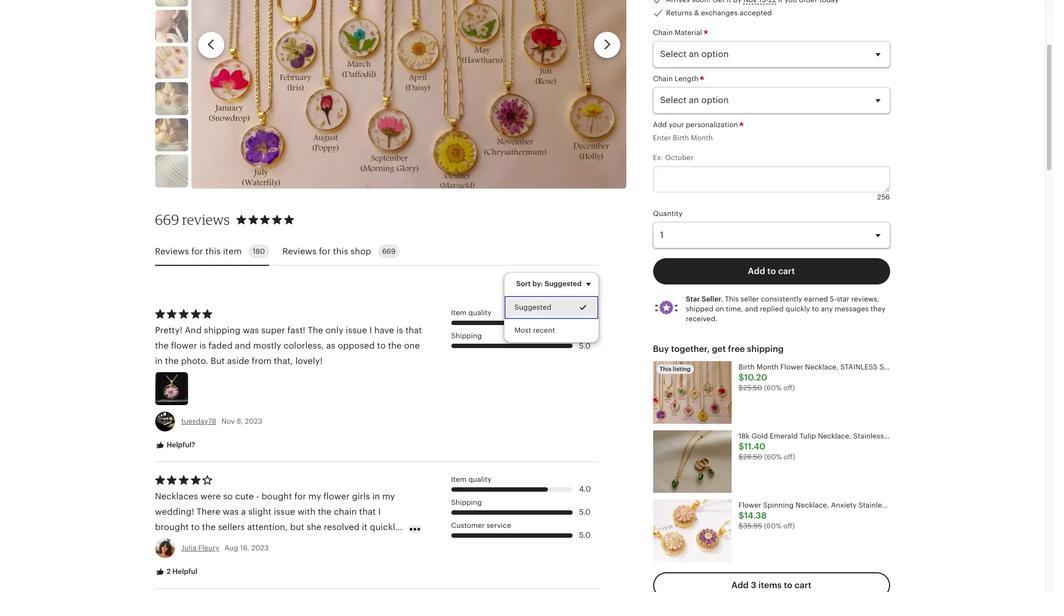 Task type: vqa. For each thing, say whether or not it's contained in the screenshot.
Time,
yes



Task type: describe. For each thing, give the bounding box(es) containing it.
buy together, get free shipping
[[653, 344, 784, 354]]

birth month flower necklace stainless steel real dried flower image 5 image
[[155, 82, 188, 115]]

you
[[240, 538, 255, 548]]

chain length
[[653, 74, 701, 83]]

replied
[[760, 305, 784, 313]]

this seller consistently earned 5-star reviews, shipped on time, and replied quickly to any messages they received.
[[686, 295, 886, 323]]

star
[[686, 295, 700, 303]]

for left shop
[[319, 246, 331, 257]]

earned
[[804, 295, 828, 303]]

brought
[[155, 522, 189, 533]]

chain for chain material
[[653, 28, 673, 37]]

attention,
[[247, 522, 288, 533]]

chain for chain length
[[653, 74, 673, 83]]

2 quality from the top
[[468, 475, 492, 484]]

aug
[[225, 544, 238, 553]]

your
[[669, 120, 684, 129]]

2 $ from the top
[[739, 384, 743, 392]]

suggested button
[[505, 296, 599, 320]]

faded
[[208, 341, 233, 351]]

for up with
[[294, 492, 306, 502]]

time,
[[726, 305, 743, 313]]

tab list containing reviews for this item
[[155, 238, 599, 266]]

to right "items"
[[784, 580, 793, 591]]

only
[[326, 325, 343, 336]]

3
[[751, 580, 757, 591]]

any
[[821, 305, 833, 313]]

being
[[378, 538, 402, 548]]

seller
[[741, 295, 759, 303]]

the down pretty!
[[155, 341, 169, 351]]

girls
[[352, 492, 370, 502]]

fleury
[[198, 544, 219, 553]]

pretty! and shipping was super fast! the only issue i have is that the flower is faded and mostly colorless, as opposed to the one in the photo. but aside from that, lovely!
[[155, 325, 422, 366]]

aside
[[227, 356, 249, 366]]

this for listing
[[660, 366, 672, 372]]

customer service
[[451, 522, 511, 530]]

35.95
[[743, 522, 762, 531]]

2 4.0 from the top
[[579, 485, 591, 494]]

material
[[675, 28, 702, 37]]

month
[[691, 134, 713, 142]]

add to cart button
[[653, 258, 890, 284]]

2 my from the left
[[382, 492, 395, 502]]

pretty!
[[155, 325, 182, 336]]

this for shop
[[333, 246, 348, 257]]

and inside pretty! and shipping was super fast! the only issue i have is that the flower is faded and mostly colorless, as opposed to the one in the photo. but aside from that, lovely!
[[235, 341, 251, 351]]

2 helpful button
[[147, 562, 206, 583]]

shipped
[[686, 305, 714, 313]]

ex: october
[[653, 153, 694, 162]]

service
[[487, 522, 511, 530]]

helping
[[310, 538, 342, 548]]

2 helpful
[[165, 568, 197, 576]]

14.38
[[744, 511, 767, 521]]

chain
[[334, 507, 357, 517]]

1 my from the left
[[309, 492, 321, 502]]

ex:
[[653, 153, 663, 162]]

together,
[[671, 344, 710, 354]]

issue inside necklaces were so cute - bought for my flower girls in my wedding! there was a slight issue with the chain that i brought to the sellers attention, but she resolved it quickly and willingly! thank you so much for helping me and being flexible! 💘
[[274, 507, 295, 517]]

october
[[665, 153, 694, 162]]

item
[[223, 246, 242, 257]]

in inside necklaces were so cute - bought for my flower girls in my wedding! there was a slight issue with the chain that i brought to the sellers attention, but she resolved it quickly and willingly! thank you so much for helping me and being flexible! 💘
[[372, 492, 380, 502]]

necklaces
[[155, 492, 198, 502]]

10.20
[[744, 372, 768, 383]]

she
[[307, 522, 321, 533]]

sort by: suggested button
[[508, 273, 603, 296]]

birth month flower necklace stainless steel real dried flower image 7 image
[[155, 154, 188, 187]]

listing
[[673, 366, 691, 372]]

sort
[[516, 280, 531, 288]]

5 $ from the top
[[739, 511, 744, 521]]

customer
[[451, 522, 485, 530]]

julia
[[181, 544, 196, 553]]

reviews,
[[852, 295, 880, 303]]

669 for 669
[[382, 248, 396, 256]]

for down 669 reviews
[[191, 246, 203, 257]]

the left photo.
[[165, 356, 179, 366]]

have
[[374, 325, 394, 336]]

256
[[877, 193, 890, 201]]

birth month flower necklace stainless steel real dried flower image 2 image
[[155, 0, 188, 6]]

star seller.
[[686, 295, 723, 303]]

reviews for reviews for this item
[[155, 246, 189, 257]]

flower spinning necklace, anxiety stainless steel gold spinning sunflower pendant necklace, rotating necklace, christmas gift for her,sk1005 image
[[653, 500, 732, 563]]

i inside necklaces were so cute - bought for my flower girls in my wedding! there was a slight issue with the chain that i brought to the sellers attention, but she resolved it quickly and willingly! thank you so much for helping me and being flexible! 💘
[[378, 507, 381, 517]]

reviews for this item
[[155, 246, 242, 257]]

this for seller
[[725, 295, 739, 303]]

super
[[261, 325, 285, 336]]

shop
[[351, 246, 371, 257]]

length
[[675, 74, 699, 83]]

$ 10.20 $ 25.50 (60% off)
[[739, 372, 795, 392]]

this for item
[[205, 246, 221, 257]]

off) for 11.40
[[784, 453, 795, 461]]

0 vertical spatial is
[[397, 325, 403, 336]]

11.40
[[744, 442, 766, 452]]

they
[[871, 305, 886, 313]]

slight
[[248, 507, 272, 517]]

thank
[[213, 538, 238, 548]]

mostly
[[253, 341, 281, 351]]

and inside the this seller consistently earned 5-star reviews, shipped on time, and replied quickly to any messages they received.
[[745, 305, 758, 313]]

that inside necklaces were so cute - bought for my flower girls in my wedding! there was a slight issue with the chain that i brought to the sellers attention, but she resolved it quickly and willingly! thank you so much for helping me and being flexible! 💘
[[359, 507, 376, 517]]

1 $ from the top
[[739, 372, 744, 383]]

Add your personalization text field
[[653, 166, 890, 192]]

messages
[[835, 305, 869, 313]]

but
[[211, 356, 225, 366]]

photo.
[[181, 356, 208, 366]]

1 item quality from the top
[[451, 309, 492, 317]]

birth month flower necklace stainless steel real dried flower image 4 image
[[155, 46, 188, 79]]

quantity
[[653, 209, 683, 218]]

birth month flower necklace stainless steel real dried flower image 3 image
[[155, 10, 188, 43]]

necklaces were so cute - bought for my flower girls in my wedding! there was a slight issue with the chain that i brought to the sellers attention, but she resolved it quickly and willingly! thank you so much for helping me and being flexible! 💘
[[155, 492, 402, 564]]

was inside pretty! and shipping was super fast! the only issue i have is that the flower is faded and mostly colorless, as opposed to the one in the photo. but aside from that, lovely!
[[243, 325, 259, 336]]

buy
[[653, 344, 669, 354]]

helpful? button
[[147, 436, 203, 456]]

from
[[252, 356, 272, 366]]

1 4.0 from the top
[[579, 319, 591, 327]]

fast!
[[287, 325, 305, 336]]

items
[[759, 580, 782, 591]]

birth month flower necklace stainless steel real dried flower image 1 image
[[191, 0, 627, 189]]

off) for 14.38
[[784, 522, 795, 531]]

25.50
[[743, 384, 762, 392]]

reviews
[[182, 211, 230, 228]]

wedding!
[[155, 507, 194, 517]]

the
[[308, 325, 323, 336]]

tuesday78 nov 8, 2023
[[181, 417, 262, 426]]

much
[[270, 538, 294, 548]]

returns
[[666, 9, 692, 17]]

1 vertical spatial is
[[199, 341, 206, 351]]



Task type: locate. For each thing, give the bounding box(es) containing it.
add for add 3 items to cart
[[732, 580, 749, 591]]

in
[[155, 356, 163, 366], [372, 492, 380, 502]]

(60% right 28.50
[[765, 453, 782, 461]]

2 item from the top
[[451, 475, 467, 484]]

shipping up faded
[[204, 325, 241, 336]]

for
[[191, 246, 203, 257], [319, 246, 331, 257], [294, 492, 306, 502], [296, 538, 308, 548]]

1 horizontal spatial so
[[258, 538, 268, 548]]

(60% inside "$ 14.38 $ 35.95 (60% off)"
[[764, 522, 782, 531]]

$ right the 18k gold emerald tulip necklace, stainless steal crystal tulip necklace, trendy necklace, flower necklace, dainty necklace, gift for her image
[[739, 453, 743, 461]]

and down it
[[360, 538, 375, 548]]

1 vertical spatial suggested
[[515, 304, 552, 312]]

and up aside
[[235, 341, 251, 351]]

issue down bought
[[274, 507, 295, 517]]

1 off) from the top
[[784, 384, 795, 392]]

is up photo.
[[199, 341, 206, 351]]

0 vertical spatial shipping
[[451, 332, 482, 340]]

tab list
[[155, 238, 599, 266]]

the left one
[[388, 341, 402, 351]]

1 vertical spatial cart
[[795, 580, 812, 591]]

1 vertical spatial i
[[378, 507, 381, 517]]

this listing
[[660, 366, 691, 372]]

add up enter on the right top
[[653, 120, 667, 129]]

was left 'super'
[[243, 325, 259, 336]]

1 horizontal spatial quickly
[[786, 305, 810, 313]]

0 vertical spatial item quality
[[451, 309, 492, 317]]

669
[[155, 211, 179, 228], [382, 248, 396, 256]]

and
[[185, 325, 202, 336]]

2023 right 16,
[[251, 544, 269, 553]]

reviews
[[155, 246, 189, 257], [283, 246, 317, 257]]

cart right "items"
[[795, 580, 812, 591]]

reviews for this shop
[[283, 246, 371, 257]]

2023 right 8,
[[245, 417, 262, 426]]

the right with
[[318, 507, 332, 517]]

that inside pretty! and shipping was super fast! the only issue i have is that the flower is faded and mostly colorless, as opposed to the one in the photo. but aside from that, lovely!
[[405, 325, 422, 336]]

0 vertical spatial quickly
[[786, 305, 810, 313]]

3 $ from the top
[[739, 442, 744, 452]]

so right you
[[258, 538, 268, 548]]

most recent button
[[505, 320, 599, 343]]

off) inside $ 10.20 $ 25.50 (60% off)
[[784, 384, 795, 392]]

most recent
[[515, 327, 555, 335]]

1 horizontal spatial flower
[[324, 492, 350, 502]]

enter
[[653, 134, 671, 142]]

issue inside pretty! and shipping was super fast! the only issue i have is that the flower is faded and mostly colorless, as opposed to the one in the photo. but aside from that, lovely!
[[346, 325, 367, 336]]

there
[[197, 507, 220, 517]]

off) right 25.50
[[784, 384, 795, 392]]

i up being
[[378, 507, 381, 517]]

add your personalization
[[653, 120, 740, 129]]

2 vertical spatial (60%
[[764, 522, 782, 531]]

1 horizontal spatial i
[[378, 507, 381, 517]]

were
[[200, 492, 221, 502]]

0 vertical spatial that
[[405, 325, 422, 336]]

cart inside add to cart button
[[778, 266, 795, 276]]

in inside pretty! and shipping was super fast! the only issue i have is that the flower is faded and mostly colorless, as opposed to the one in the photo. but aside from that, lovely!
[[155, 356, 163, 366]]

0 horizontal spatial 669
[[155, 211, 179, 228]]

0 vertical spatial off)
[[784, 384, 795, 392]]

my up with
[[309, 492, 321, 502]]

and up the flexible!
[[155, 538, 171, 548]]

1 item from the top
[[451, 309, 467, 317]]

chain left "length"
[[653, 74, 673, 83]]

to inside necklaces were so cute - bought for my flower girls in my wedding! there was a slight issue with the chain that i brought to the sellers attention, but she resolved it quickly and willingly! thank you so much for helping me and being flexible! 💘
[[191, 522, 200, 533]]

suggested right "by:"
[[545, 280, 582, 288]]

flower inside necklaces were so cute - bought for my flower girls in my wedding! there was a slight issue with the chain that i brought to the sellers attention, but she resolved it quickly and willingly! thank you so much for helping me and being flexible! 💘
[[324, 492, 350, 502]]

2 vertical spatial add
[[732, 580, 749, 591]]

birth month flower necklace stainless steel real dried flower image 6 image
[[155, 118, 188, 151]]

0 horizontal spatial i
[[369, 325, 372, 336]]

shipping right free
[[747, 344, 784, 354]]

quickly up being
[[370, 522, 400, 533]]

16,
[[240, 544, 249, 553]]

flower inside pretty! and shipping was super fast! the only issue i have is that the flower is faded and mostly colorless, as opposed to the one in the photo. but aside from that, lovely!
[[171, 341, 197, 351]]

add for add your personalization
[[653, 120, 667, 129]]

to inside pretty! and shipping was super fast! the only issue i have is that the flower is faded and mostly colorless, as opposed to the one in the photo. but aside from that, lovely!
[[377, 341, 386, 351]]

suggested up the most recent
[[515, 304, 552, 312]]

1 horizontal spatial is
[[397, 325, 403, 336]]

1 vertical spatial off)
[[784, 453, 795, 461]]

that up it
[[359, 507, 376, 517]]

my right "girls"
[[382, 492, 395, 502]]

0 vertical spatial 669
[[155, 211, 179, 228]]

0 vertical spatial suggested
[[545, 280, 582, 288]]

1 vertical spatial in
[[372, 492, 380, 502]]

💘
[[190, 553, 201, 564]]

accepted
[[740, 9, 772, 17]]

by:
[[533, 280, 543, 288]]

0 vertical spatial item
[[451, 309, 467, 317]]

2 item quality from the top
[[451, 475, 492, 484]]

1 vertical spatial 2023
[[251, 544, 269, 553]]

on
[[715, 305, 724, 313]]

1 vertical spatial shipping
[[451, 498, 482, 507]]

view details of this review photo by tuesday78 image
[[155, 373, 188, 405]]

(60% for 10.20
[[764, 384, 782, 392]]

0 horizontal spatial my
[[309, 492, 321, 502]]

0 horizontal spatial reviews
[[155, 246, 189, 257]]

1 horizontal spatial 669
[[382, 248, 396, 256]]

669 inside tab list
[[382, 248, 396, 256]]

and
[[745, 305, 758, 313], [235, 341, 251, 351], [155, 538, 171, 548], [360, 538, 375, 548]]

0 vertical spatial i
[[369, 325, 372, 336]]

1 horizontal spatial this
[[333, 246, 348, 257]]

chain
[[653, 28, 673, 37], [653, 74, 673, 83]]

nov
[[221, 417, 235, 426]]

1 vertical spatial add
[[748, 266, 765, 276]]

to inside the this seller consistently earned 5-star reviews, shipped on time, and replied quickly to any messages they received.
[[812, 305, 819, 313]]

suggested inside button
[[515, 304, 552, 312]]

tuesday78 link
[[181, 417, 216, 426]]

was inside necklaces were so cute - bought for my flower girls in my wedding! there was a slight issue with the chain that i brought to the sellers attention, but she resolved it quickly and willingly! thank you so much for helping me and being flexible! 💘
[[223, 507, 239, 517]]

off) inside "$ 14.38 $ 35.95 (60% off)"
[[784, 522, 795, 531]]

the down there
[[202, 522, 216, 533]]

for down but
[[296, 538, 308, 548]]

1 vertical spatial that
[[359, 507, 376, 517]]

received.
[[686, 315, 718, 323]]

that,
[[274, 356, 293, 366]]

1 horizontal spatial my
[[382, 492, 395, 502]]

i inside pretty! and shipping was super fast! the only issue i have is that the flower is faded and mostly colorless, as opposed to the one in the photo. but aside from that, lovely!
[[369, 325, 372, 336]]

bought
[[262, 492, 292, 502]]

1 vertical spatial quickly
[[370, 522, 400, 533]]

6 $ from the top
[[739, 522, 743, 531]]

recent
[[533, 327, 555, 335]]

sort by: suggested
[[516, 280, 582, 288]]

quickly inside necklaces were so cute - bought for my flower girls in my wedding! there was a slight issue with the chain that i brought to the sellers attention, but she resolved it quickly and willingly! thank you so much for helping me and being flexible! 💘
[[370, 522, 400, 533]]

1 vertical spatial item quality
[[451, 475, 492, 484]]

cart
[[778, 266, 795, 276], [795, 580, 812, 591]]

28.50
[[743, 453, 763, 461]]

reviews down 669 reviews
[[155, 246, 189, 257]]

0 horizontal spatial this
[[660, 366, 672, 372]]

1 horizontal spatial that
[[405, 325, 422, 336]]

add
[[653, 120, 667, 129], [748, 266, 765, 276], [732, 580, 749, 591]]

1 vertical spatial chain
[[653, 74, 673, 83]]

(60% for 14.38
[[764, 522, 782, 531]]

0 vertical spatial so
[[223, 492, 233, 502]]

is right have
[[397, 325, 403, 336]]

one
[[404, 341, 420, 351]]

reviews for reviews for this shop
[[283, 246, 317, 257]]

2 5.0 from the top
[[579, 508, 591, 517]]

2 this from the left
[[333, 246, 348, 257]]

2 chain from the top
[[653, 74, 673, 83]]

menu containing suggested
[[504, 273, 599, 343]]

but
[[290, 522, 304, 533]]

this up time, at right
[[725, 295, 739, 303]]

flower up chain
[[324, 492, 350, 502]]

0 horizontal spatial this
[[205, 246, 221, 257]]

0 vertical spatial flower
[[171, 341, 197, 351]]

quickly
[[786, 305, 810, 313], [370, 522, 400, 533]]

1 shipping from the top
[[451, 332, 482, 340]]

colorless,
[[284, 341, 324, 351]]

in up view details of this review photo by tuesday78 at the bottom of page
[[155, 356, 163, 366]]

shipping inside pretty! and shipping was super fast! the only issue i have is that the flower is faded and mostly colorless, as opposed to the one in the photo. but aside from that, lovely!
[[204, 325, 241, 336]]

so left cute
[[223, 492, 233, 502]]

0 horizontal spatial is
[[199, 341, 206, 351]]

1 vertical spatial quality
[[468, 475, 492, 484]]

1 5.0 from the top
[[579, 342, 591, 350]]

i
[[369, 325, 372, 336], [378, 507, 381, 517]]

0 horizontal spatial that
[[359, 507, 376, 517]]

resolved
[[324, 522, 360, 533]]

shipping
[[204, 325, 241, 336], [747, 344, 784, 354]]

0 horizontal spatial in
[[155, 356, 163, 366]]

(60% inside $ 11.40 $ 28.50 (60% off)
[[765, 453, 782, 461]]

off) for 10.20
[[784, 384, 795, 392]]

4 $ from the top
[[739, 453, 743, 461]]

to down have
[[377, 341, 386, 351]]

reviews right 180
[[283, 246, 317, 257]]

1 vertical spatial this
[[660, 366, 672, 372]]

chain left material
[[653, 28, 673, 37]]

0 horizontal spatial shipping
[[204, 325, 241, 336]]

0 vertical spatial cart
[[778, 266, 795, 276]]

2 shipping from the top
[[451, 498, 482, 507]]

669 left reviews
[[155, 211, 179, 228]]

$ right flower spinning necklace, anxiety stainless steel gold spinning sunflower pendant necklace, rotating necklace, christmas gift for her,sk1005 image
[[739, 522, 743, 531]]

2 vertical spatial off)
[[784, 522, 795, 531]]

the
[[155, 341, 169, 351], [388, 341, 402, 351], [165, 356, 179, 366], [318, 507, 332, 517], [202, 522, 216, 533]]

1 vertical spatial was
[[223, 507, 239, 517]]

1 horizontal spatial issue
[[346, 325, 367, 336]]

1 vertical spatial so
[[258, 538, 268, 548]]

suggested
[[545, 280, 582, 288], [515, 304, 552, 312]]

this left 'listing'
[[660, 366, 672, 372]]

quickly inside the this seller consistently earned 5-star reviews, shipped on time, and replied quickly to any messages they received.
[[786, 305, 810, 313]]

2 off) from the top
[[784, 453, 795, 461]]

1 horizontal spatial reviews
[[283, 246, 317, 257]]

1 vertical spatial issue
[[274, 507, 295, 517]]

1 vertical spatial 669
[[382, 248, 396, 256]]

add 3 items to cart
[[732, 580, 812, 591]]

issue up opposed
[[346, 325, 367, 336]]

this left item
[[205, 246, 221, 257]]

was left a
[[223, 507, 239, 517]]

0 vertical spatial shipping
[[204, 325, 241, 336]]

1 vertical spatial flower
[[324, 492, 350, 502]]

669 right shop
[[382, 248, 396, 256]]

(60% down 10.20
[[764, 384, 782, 392]]

0 horizontal spatial flower
[[171, 341, 197, 351]]

off) right 28.50
[[784, 453, 795, 461]]

1 vertical spatial 4.0
[[579, 485, 591, 494]]

0 vertical spatial add
[[653, 120, 667, 129]]

180
[[253, 248, 265, 256]]

0 horizontal spatial issue
[[274, 507, 295, 517]]

quickly down consistently
[[786, 305, 810, 313]]

opposed
[[338, 341, 375, 351]]

add for add to cart
[[748, 266, 765, 276]]

exchanges
[[701, 9, 738, 17]]

this
[[205, 246, 221, 257], [333, 246, 348, 257]]

$ down free
[[739, 384, 743, 392]]

1 horizontal spatial in
[[372, 492, 380, 502]]

1 vertical spatial shipping
[[747, 344, 784, 354]]

0 vertical spatial 4.0
[[579, 319, 591, 327]]

0 vertical spatial was
[[243, 325, 259, 336]]

cute
[[235, 492, 254, 502]]

to down earned at right
[[812, 305, 819, 313]]

in right "girls"
[[372, 492, 380, 502]]

1 horizontal spatial was
[[243, 325, 259, 336]]

0 vertical spatial in
[[155, 356, 163, 366]]

off) right 35.95
[[784, 522, 795, 531]]

0 vertical spatial quality
[[468, 309, 492, 317]]

0 vertical spatial (60%
[[764, 384, 782, 392]]

cart up consistently
[[778, 266, 795, 276]]

1 chain from the top
[[653, 28, 673, 37]]

me
[[344, 538, 357, 548]]

shipping
[[451, 332, 482, 340], [451, 498, 482, 507]]

1 this from the left
[[205, 246, 221, 257]]

0 vertical spatial this
[[725, 295, 739, 303]]

free
[[728, 344, 745, 354]]

that up one
[[405, 325, 422, 336]]

consistently
[[761, 295, 802, 303]]

to up willingly!
[[191, 522, 200, 533]]

suggested inside 'popup button'
[[545, 280, 582, 288]]

i left have
[[369, 325, 372, 336]]

birth
[[673, 134, 689, 142]]

off) inside $ 11.40 $ 28.50 (60% off)
[[784, 453, 795, 461]]

1 quality from the top
[[468, 309, 492, 317]]

0 horizontal spatial so
[[223, 492, 233, 502]]

tuesday78
[[181, 417, 216, 426]]

$ up 25.50
[[739, 372, 744, 383]]

add to cart
[[748, 266, 795, 276]]

with
[[298, 507, 316, 517]]

0 vertical spatial 5.0
[[579, 342, 591, 350]]

0 horizontal spatial was
[[223, 507, 239, 517]]

add left "3"
[[732, 580, 749, 591]]

willingly!
[[173, 538, 210, 548]]

to
[[768, 266, 776, 276], [812, 305, 819, 313], [377, 341, 386, 351], [191, 522, 200, 533], [784, 580, 793, 591]]

1 vertical spatial 5.0
[[579, 508, 591, 517]]

0 vertical spatial chain
[[653, 28, 673, 37]]

returns & exchanges accepted
[[666, 9, 772, 17]]

3 off) from the top
[[784, 522, 795, 531]]

3 5.0 from the top
[[579, 531, 591, 540]]

flower down and
[[171, 341, 197, 351]]

cart inside add 3 items to cart button
[[795, 580, 812, 591]]

to up consistently
[[768, 266, 776, 276]]

0 horizontal spatial quickly
[[370, 522, 400, 533]]

that
[[405, 325, 422, 336], [359, 507, 376, 517]]

2 vertical spatial 5.0
[[579, 531, 591, 540]]

$ up 28.50
[[739, 442, 744, 452]]

(60% for 11.40
[[765, 453, 782, 461]]

item
[[451, 309, 467, 317], [451, 475, 467, 484]]

helpful?
[[165, 441, 195, 449]]

1 horizontal spatial this
[[725, 295, 739, 303]]

1 vertical spatial (60%
[[765, 453, 782, 461]]

issue
[[346, 325, 367, 336], [274, 507, 295, 517]]

$ up 35.95
[[739, 511, 744, 521]]

quality
[[468, 309, 492, 317], [468, 475, 492, 484]]

a
[[241, 507, 246, 517]]

18k gold emerald tulip necklace, stainless steal crystal tulip necklace, trendy necklace, flower necklace, dainty necklace, gift for her image
[[653, 431, 732, 493]]

menu
[[504, 273, 599, 343]]

2 reviews from the left
[[283, 246, 317, 257]]

(60% inside $ 10.20 $ 25.50 (60% off)
[[764, 384, 782, 392]]

1 vertical spatial item
[[451, 475, 467, 484]]

(60% right 35.95
[[764, 522, 782, 531]]

birth month flower necklace, stainless steel real dried flower necklaces, gift for plant lady, birthday gift, gift for mom, christmas gift. image
[[653, 361, 732, 424]]

julia fleury aug 16, 2023
[[181, 544, 269, 553]]

add 3 items to cart button
[[653, 572, 890, 592]]

0 vertical spatial 2023
[[245, 417, 262, 426]]

1 reviews from the left
[[155, 246, 189, 257]]

1 horizontal spatial shipping
[[747, 344, 784, 354]]

add up seller
[[748, 266, 765, 276]]

this inside the this seller consistently earned 5-star reviews, shipped on time, and replied quickly to any messages they received.
[[725, 295, 739, 303]]

0 vertical spatial issue
[[346, 325, 367, 336]]

669 for 669 reviews
[[155, 211, 179, 228]]

and down seller
[[745, 305, 758, 313]]

this left shop
[[333, 246, 348, 257]]



